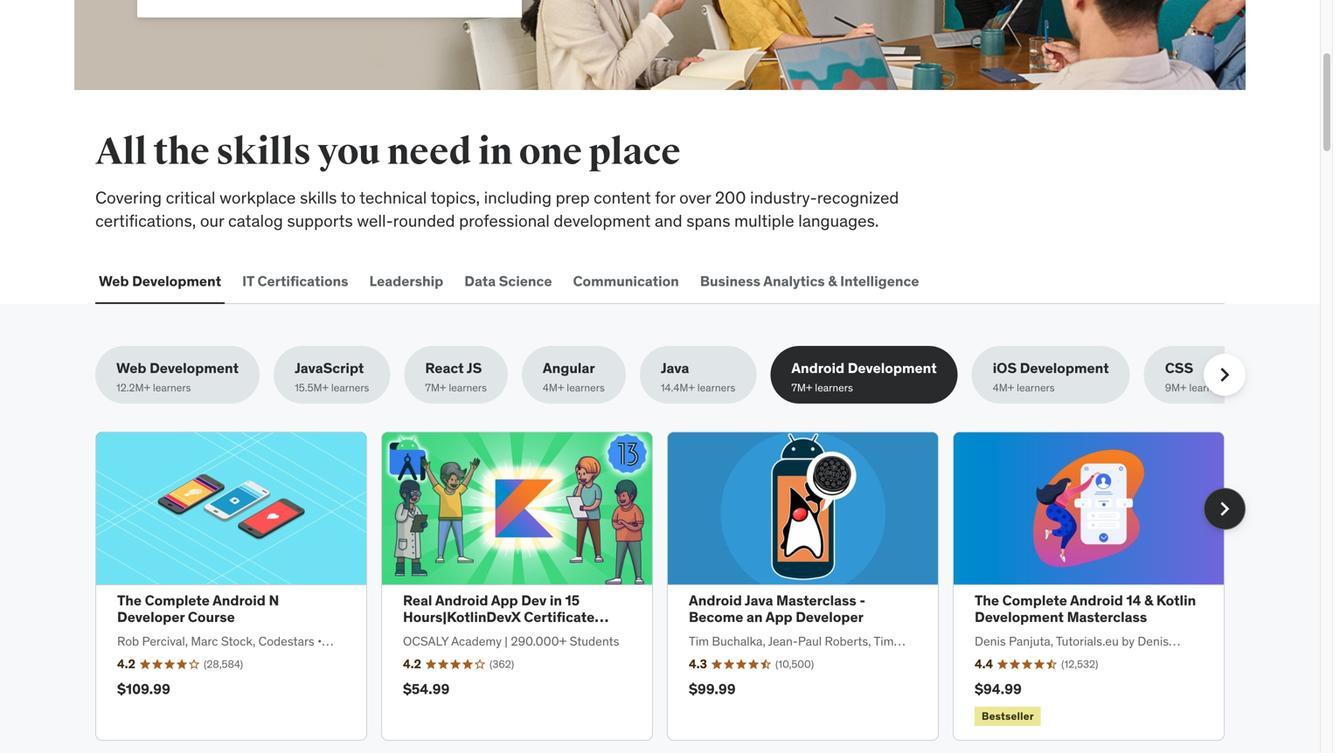 Task type: vqa. For each thing, say whether or not it's contained in the screenshot.
Dev
yes



Task type: locate. For each thing, give the bounding box(es) containing it.
4m+
[[543, 381, 564, 395], [993, 381, 1015, 395]]

development for android development 7m+ learners
[[848, 360, 937, 378]]

android down business analytics & intelligence "button" at top
[[792, 360, 845, 378]]

web inside web development button
[[99, 272, 129, 290]]

15.5m+
[[295, 381, 329, 395]]

0 vertical spatial next image
[[1211, 361, 1239, 389]]

0 horizontal spatial app
[[491, 592, 518, 610]]

java inside android java masterclass - become an app developer
[[745, 592, 774, 610]]

1 horizontal spatial masterclass
[[1067, 609, 1148, 627]]

hours|kotlindevx
[[403, 609, 521, 627]]

java
[[661, 360, 690, 378], [745, 592, 774, 610]]

1 complete from the left
[[145, 592, 210, 610]]

next image inside topic filters element
[[1211, 361, 1239, 389]]

0 horizontal spatial complete
[[145, 592, 210, 610]]

web up 12.2m+
[[116, 360, 146, 378]]

200
[[715, 187, 746, 208]]

web development
[[99, 272, 221, 290]]

6 learners from the left
[[815, 381, 853, 395]]

react js 7m+ learners
[[425, 360, 487, 395]]

development inside button
[[132, 272, 221, 290]]

js
[[467, 360, 482, 378]]

1 horizontal spatial &
[[1145, 592, 1154, 610]]

1 horizontal spatial 7m+
[[792, 381, 813, 395]]

the for the complete android 14 & kotlin development masterclass
[[975, 592, 1000, 610]]

1 the from the left
[[117, 592, 142, 610]]

java up "14.4m+"
[[661, 360, 690, 378]]

css 9m+ learners
[[1165, 360, 1228, 395]]

technical
[[360, 187, 427, 208]]

the
[[154, 129, 210, 175]]

7m+ inside react js 7m+ learners
[[425, 381, 446, 395]]

development for web development
[[132, 272, 221, 290]]

data
[[465, 272, 496, 290]]

next image inside carousel element
[[1211, 496, 1239, 524]]

web for web development
[[99, 272, 129, 290]]

android left an
[[689, 592, 742, 610]]

development for ios development 4m+ learners
[[1020, 360, 1110, 378]]

development inside android development 7m+ learners
[[848, 360, 937, 378]]

ios
[[993, 360, 1017, 378]]

developer right an
[[796, 609, 864, 627]]

the complete android 14 & kotlin development masterclass link
[[975, 592, 1197, 627]]

app right an
[[766, 609, 793, 627]]

2 the from the left
[[975, 592, 1000, 610]]

the complete android n developer course link
[[117, 592, 279, 627]]

1 next image from the top
[[1211, 361, 1239, 389]]

in up the including
[[478, 129, 513, 175]]

web for web development 12.2m+ learners
[[116, 360, 146, 378]]

app left dev
[[491, 592, 518, 610]]

development inside ios development 4m+ learners
[[1020, 360, 1110, 378]]

real android app dev in 15 hours|kotlindevx certificate 2023
[[403, 592, 595, 644]]

2 developer from the left
[[796, 609, 864, 627]]

2 7m+ from the left
[[792, 381, 813, 395]]

& right 14
[[1145, 592, 1154, 610]]

1 4m+ from the left
[[543, 381, 564, 395]]

7m+ for android development
[[792, 381, 813, 395]]

1 vertical spatial java
[[745, 592, 774, 610]]

8 learners from the left
[[1190, 381, 1228, 395]]

1 horizontal spatial app
[[766, 609, 793, 627]]

4m+ down ios
[[993, 381, 1015, 395]]

masterclass left -
[[777, 592, 857, 610]]

developer inside the complete android n developer course
[[117, 609, 185, 627]]

the inside the complete android 14 & kotlin development masterclass
[[975, 592, 1000, 610]]

web development button
[[95, 261, 225, 303]]

1 vertical spatial &
[[1145, 592, 1154, 610]]

1 horizontal spatial developer
[[796, 609, 864, 627]]

0 vertical spatial web
[[99, 272, 129, 290]]

topic filters element
[[95, 346, 1249, 404]]

languages.
[[799, 210, 879, 231]]

it certifications button
[[239, 261, 352, 303]]

0 horizontal spatial java
[[661, 360, 690, 378]]

0 vertical spatial in
[[478, 129, 513, 175]]

all
[[95, 129, 147, 175]]

communication button
[[570, 261, 683, 303]]

communication
[[573, 272, 679, 290]]

to
[[341, 187, 356, 208]]

development for web development 12.2m+ learners
[[150, 360, 239, 378]]

javascript
[[295, 360, 364, 378]]

business analytics & intelligence
[[700, 272, 920, 290]]

android
[[792, 360, 845, 378], [213, 592, 266, 610], [435, 592, 488, 610], [689, 592, 742, 610], [1070, 592, 1124, 610]]

android java masterclass - become an app developer link
[[689, 592, 866, 627]]

-
[[860, 592, 866, 610]]

app
[[491, 592, 518, 610], [766, 609, 793, 627]]

1 vertical spatial next image
[[1211, 496, 1239, 524]]

0 horizontal spatial masterclass
[[777, 592, 857, 610]]

java right become
[[745, 592, 774, 610]]

4m+ down angular
[[543, 381, 564, 395]]

place
[[589, 129, 681, 175]]

1 vertical spatial in
[[550, 592, 562, 610]]

1 developer from the left
[[117, 609, 185, 627]]

developer left course
[[117, 609, 185, 627]]

the for the complete android n developer course
[[117, 592, 142, 610]]

android left the n
[[213, 592, 266, 610]]

2 4m+ from the left
[[993, 381, 1015, 395]]

well-
[[357, 210, 393, 231]]

complete inside the complete android 14 & kotlin development masterclass
[[1003, 592, 1068, 610]]

app inside real android app dev in 15 hours|kotlindevx certificate 2023
[[491, 592, 518, 610]]

2 learners from the left
[[331, 381, 369, 395]]

4 learners from the left
[[567, 381, 605, 395]]

2 next image from the top
[[1211, 496, 1239, 524]]

& right analytics
[[828, 272, 837, 290]]

react
[[425, 360, 464, 378]]

learners inside java 14.4m+ learners
[[698, 381, 736, 395]]

next image for carousel element in the bottom of the page
[[1211, 496, 1239, 524]]

industry-
[[750, 187, 817, 208]]

0 horizontal spatial 4m+
[[543, 381, 564, 395]]

0 vertical spatial &
[[828, 272, 837, 290]]

0 horizontal spatial the
[[117, 592, 142, 610]]

7m+
[[425, 381, 446, 395], [792, 381, 813, 395]]

data science button
[[461, 261, 556, 303]]

complete for the complete android n developer course
[[145, 592, 210, 610]]

professional
[[459, 210, 550, 231]]

android inside real android app dev in 15 hours|kotlindevx certificate 2023
[[435, 592, 488, 610]]

7m+ for react js
[[425, 381, 446, 395]]

complete inside the complete android n developer course
[[145, 592, 210, 610]]

web development 12.2m+ learners
[[116, 360, 239, 395]]

real
[[403, 592, 432, 610]]

1 vertical spatial web
[[116, 360, 146, 378]]

1 horizontal spatial in
[[550, 592, 562, 610]]

web inside web development 12.2m+ learners
[[116, 360, 146, 378]]

4m+ inside angular 4m+ learners
[[543, 381, 564, 395]]

development
[[132, 272, 221, 290], [150, 360, 239, 378], [848, 360, 937, 378], [1020, 360, 1110, 378], [975, 609, 1064, 627]]

android left 14
[[1070, 592, 1124, 610]]

developer inside android java masterclass - become an app developer
[[796, 609, 864, 627]]

skills up the supports
[[300, 187, 337, 208]]

skills up the "workplace"
[[216, 129, 311, 175]]

development inside web development 12.2m+ learners
[[150, 360, 239, 378]]

web
[[99, 272, 129, 290], [116, 360, 146, 378]]

1 learners from the left
[[153, 381, 191, 395]]

skills
[[216, 129, 311, 175], [300, 187, 337, 208]]

5 learners from the left
[[698, 381, 736, 395]]

1 7m+ from the left
[[425, 381, 446, 395]]

the complete android n developer course
[[117, 592, 279, 627]]

1 horizontal spatial 4m+
[[993, 381, 1015, 395]]

0 horizontal spatial &
[[828, 272, 837, 290]]

complete for the complete android 14 & kotlin development masterclass
[[1003, 592, 1068, 610]]

1 horizontal spatial complete
[[1003, 592, 1068, 610]]

web down certifications,
[[99, 272, 129, 290]]

in left 15
[[550, 592, 562, 610]]

the inside the complete android n developer course
[[117, 592, 142, 610]]

0 horizontal spatial in
[[478, 129, 513, 175]]

15
[[565, 592, 580, 610]]

3 learners from the left
[[449, 381, 487, 395]]

complete
[[145, 592, 210, 610], [1003, 592, 1068, 610]]

app inside android java masterclass - become an app developer
[[766, 609, 793, 627]]

0 horizontal spatial developer
[[117, 609, 185, 627]]

0 horizontal spatial 7m+
[[425, 381, 446, 395]]

android right real
[[435, 592, 488, 610]]

ios development 4m+ learners
[[993, 360, 1110, 395]]

course
[[188, 609, 235, 627]]

7m+ inside android development 7m+ learners
[[792, 381, 813, 395]]

1 horizontal spatial java
[[745, 592, 774, 610]]

0 vertical spatial java
[[661, 360, 690, 378]]

next image
[[1211, 361, 1239, 389], [1211, 496, 1239, 524]]

learners inside react js 7m+ learners
[[449, 381, 487, 395]]

2 complete from the left
[[1003, 592, 1068, 610]]

1 horizontal spatial the
[[975, 592, 1000, 610]]

2023
[[403, 626, 437, 644]]

developer
[[117, 609, 185, 627], [796, 609, 864, 627]]

1 vertical spatial skills
[[300, 187, 337, 208]]

learners
[[153, 381, 191, 395], [331, 381, 369, 395], [449, 381, 487, 395], [567, 381, 605, 395], [698, 381, 736, 395], [815, 381, 853, 395], [1017, 381, 1055, 395], [1190, 381, 1228, 395]]

7 learners from the left
[[1017, 381, 1055, 395]]

including
[[484, 187, 552, 208]]

masterclass left kotlin on the bottom
[[1067, 609, 1148, 627]]

&
[[828, 272, 837, 290], [1145, 592, 1154, 610]]

an
[[747, 609, 763, 627]]

the
[[117, 592, 142, 610], [975, 592, 1000, 610]]

intelligence
[[841, 272, 920, 290]]

in
[[478, 129, 513, 175], [550, 592, 562, 610]]



Task type: describe. For each thing, give the bounding box(es) containing it.
our
[[200, 210, 224, 231]]

learners inside android development 7m+ learners
[[815, 381, 853, 395]]

certifications
[[258, 272, 349, 290]]

css
[[1165, 360, 1194, 378]]

business analytics & intelligence button
[[697, 261, 923, 303]]

android inside android development 7m+ learners
[[792, 360, 845, 378]]

& inside the complete android 14 & kotlin development masterclass
[[1145, 592, 1154, 610]]

4m+ inside ios development 4m+ learners
[[993, 381, 1015, 395]]

covering critical workplace skills to technical topics, including prep content for over 200 industry-recognized certifications, our catalog supports well-rounded professional development and spans multiple languages.
[[95, 187, 899, 231]]

all the skills you need in one place
[[95, 129, 681, 175]]

angular 4m+ learners
[[543, 360, 605, 395]]

prep
[[556, 187, 590, 208]]

learners inside javascript 15.5m+ learners
[[331, 381, 369, 395]]

certificate
[[524, 609, 595, 627]]

android inside android java masterclass - become an app developer
[[689, 592, 742, 610]]

it
[[242, 272, 254, 290]]

data science
[[465, 272, 552, 290]]

catalog
[[228, 210, 283, 231]]

masterclass inside android java masterclass - become an app developer
[[777, 592, 857, 610]]

learners inside ios development 4m+ learners
[[1017, 381, 1055, 395]]

android development 7m+ learners
[[792, 360, 937, 395]]

9m+
[[1165, 381, 1187, 395]]

multiple
[[735, 210, 795, 231]]

dev
[[521, 592, 547, 610]]

rounded
[[393, 210, 455, 231]]

become
[[689, 609, 744, 627]]

learners inside web development 12.2m+ learners
[[153, 381, 191, 395]]

supports
[[287, 210, 353, 231]]

leadership
[[370, 272, 444, 290]]

masterclass inside the complete android 14 & kotlin development masterclass
[[1067, 609, 1148, 627]]

skills inside covering critical workplace skills to technical topics, including prep content for over 200 industry-recognized certifications, our catalog supports well-rounded professional development and spans multiple languages.
[[300, 187, 337, 208]]

one
[[519, 129, 582, 175]]

topics,
[[431, 187, 480, 208]]

over
[[680, 187, 711, 208]]

java 14.4m+ learners
[[661, 360, 736, 395]]

spans
[[687, 210, 731, 231]]

need
[[387, 129, 472, 175]]

android java masterclass - become an app developer
[[689, 592, 866, 627]]

carousel element
[[95, 432, 1246, 742]]

0 vertical spatial skills
[[216, 129, 311, 175]]

critical
[[166, 187, 216, 208]]

javascript 15.5m+ learners
[[295, 360, 369, 395]]

for
[[655, 187, 676, 208]]

you
[[318, 129, 381, 175]]

& inside business analytics & intelligence "button"
[[828, 272, 837, 290]]

business
[[700, 272, 761, 290]]

leadership button
[[366, 261, 447, 303]]

n
[[269, 592, 279, 610]]

android inside the complete android 14 & kotlin development masterclass
[[1070, 592, 1124, 610]]

development inside the complete android 14 & kotlin development masterclass
[[975, 609, 1064, 627]]

angular
[[543, 360, 595, 378]]

14.4m+
[[661, 381, 695, 395]]

and
[[655, 210, 683, 231]]

in inside real android app dev in 15 hours|kotlindevx certificate 2023
[[550, 592, 562, 610]]

next image for topic filters element
[[1211, 361, 1239, 389]]

12.2m+
[[116, 381, 150, 395]]

it certifications
[[242, 272, 349, 290]]

learners inside angular 4m+ learners
[[567, 381, 605, 395]]

content
[[594, 187, 651, 208]]

real android app dev in 15 hours|kotlindevx certificate 2023 link
[[403, 592, 609, 644]]

recognized
[[817, 187, 899, 208]]

learners inside css 9m+ learners
[[1190, 381, 1228, 395]]

android inside the complete android n developer course
[[213, 592, 266, 610]]

kotlin
[[1157, 592, 1197, 610]]

science
[[499, 272, 552, 290]]

14
[[1127, 592, 1142, 610]]

the complete android 14 & kotlin development masterclass
[[975, 592, 1197, 627]]

analytics
[[764, 272, 825, 290]]

certifications,
[[95, 210, 196, 231]]

workplace
[[220, 187, 296, 208]]

java inside java 14.4m+ learners
[[661, 360, 690, 378]]

development
[[554, 210, 651, 231]]

covering
[[95, 187, 162, 208]]



